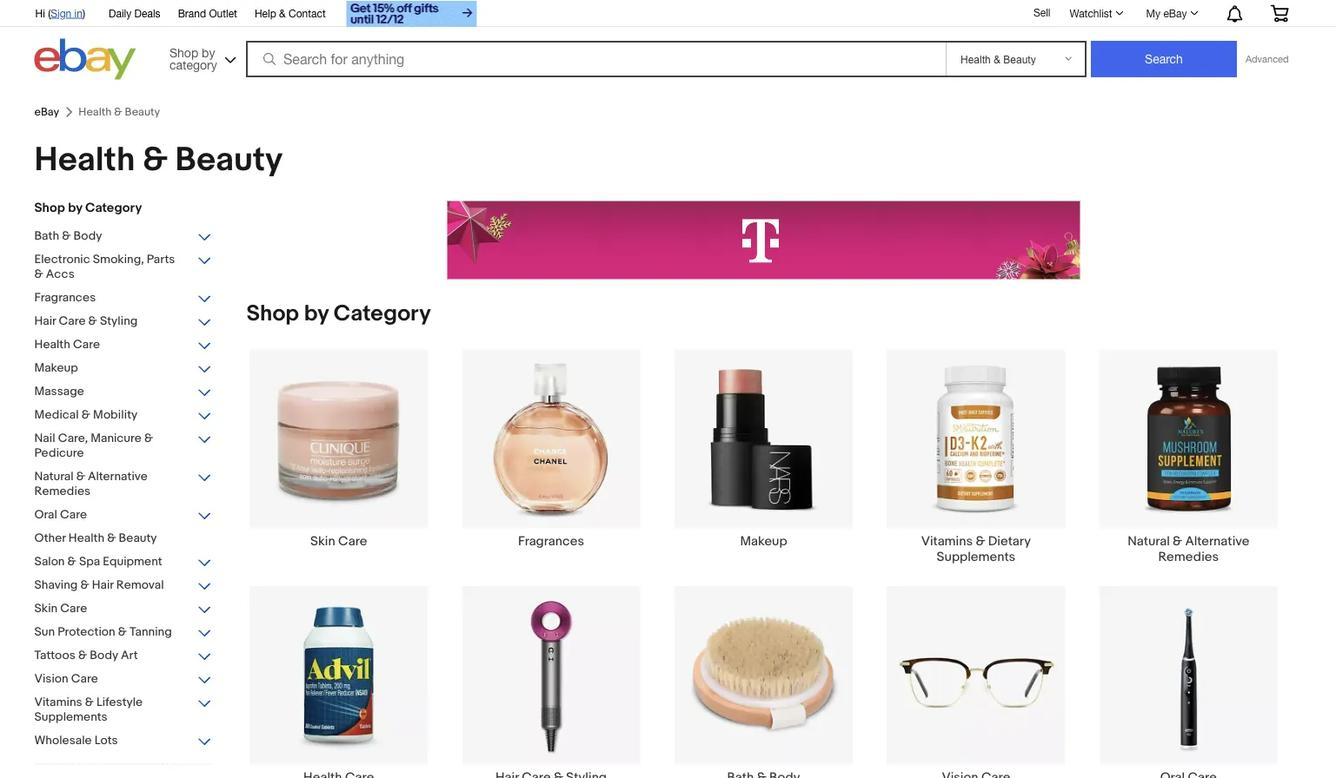 Task type: vqa. For each thing, say whether or not it's contained in the screenshot.
the in
yes



Task type: locate. For each thing, give the bounding box(es) containing it.
protection
[[58, 625, 115, 640]]

nail care, manicure & pedicure button
[[34, 432, 213, 463]]

1 vertical spatial vitamins
[[34, 696, 82, 711]]

manicure
[[91, 432, 142, 446]]

skin inside bath & body electronic smoking, parts & accs fragrances hair care & styling health care makeup massage medical & mobility nail care, manicure & pedicure natural & alternative remedies oral care other health & beauty salon & spa equipment shaving & hair removal skin care sun protection & tanning tattoos & body art vision care vitamins & lifestyle supplements wholesale lots
[[34, 602, 57, 617]]

0 vertical spatial health
[[34, 140, 135, 180]]

1 horizontal spatial natural
[[1128, 534, 1170, 549]]

1 horizontal spatial supplements
[[937, 549, 1015, 565]]

salon & spa equipment button
[[34, 555, 213, 572]]

shop
[[170, 45, 198, 60], [34, 200, 65, 216], [246, 301, 299, 328]]

massage button
[[34, 385, 213, 401]]

0 horizontal spatial by
[[68, 200, 82, 216]]

2 vertical spatial health
[[68, 532, 104, 546]]

skin
[[310, 534, 335, 549], [34, 602, 57, 617]]

pedicure
[[34, 446, 84, 461]]

1 vertical spatial shop
[[34, 200, 65, 216]]

hair
[[34, 314, 56, 329], [92, 578, 114, 593]]

salon
[[34, 555, 65, 570]]

1 vertical spatial supplements
[[34, 711, 108, 725]]

vision
[[34, 672, 68, 687]]

health down the ebay link
[[34, 140, 135, 180]]

0 vertical spatial natural
[[34, 470, 74, 485]]

1 horizontal spatial shop
[[170, 45, 198, 60]]

body
[[73, 229, 102, 244], [90, 649, 118, 664]]

alternative inside bath & body electronic smoking, parts & accs fragrances hair care & styling health care makeup massage medical & mobility nail care, manicure & pedicure natural & alternative remedies oral care other health & beauty salon & spa equipment shaving & hair removal skin care sun protection & tanning tattoos & body art vision care vitamins & lifestyle supplements wholesale lots
[[88, 470, 148, 485]]

natural inside natural & alternative remedies
[[1128, 534, 1170, 549]]

0 vertical spatial hair
[[34, 314, 56, 329]]

0 vertical spatial makeup
[[34, 361, 78, 376]]

shop by category main content
[[226, 201, 1302, 779]]

sun protection & tanning button
[[34, 625, 213, 642]]

2 vertical spatial shop
[[246, 301, 299, 328]]

0 vertical spatial skin
[[310, 534, 335, 549]]

list
[[226, 349, 1302, 779]]

1 vertical spatial beauty
[[119, 532, 157, 546]]

natural & alternative remedies link
[[1082, 349, 1295, 565]]

2 horizontal spatial shop
[[246, 301, 299, 328]]

health up the massage
[[34, 338, 70, 352]]

skin care button
[[34, 602, 213, 618]]

advanced link
[[1237, 42, 1297, 76]]

1 vertical spatial remedies
[[1158, 549, 1219, 565]]

1 horizontal spatial shop by category
[[246, 301, 431, 328]]

vision care button
[[34, 672, 213, 689]]

ebay
[[1163, 7, 1187, 19], [34, 105, 59, 119]]

0 horizontal spatial fragrances
[[34, 291, 96, 306]]

&
[[279, 7, 286, 19], [143, 140, 168, 180], [62, 229, 71, 244], [34, 267, 43, 282], [88, 314, 97, 329], [81, 408, 90, 423], [144, 432, 153, 446], [76, 470, 85, 485], [107, 532, 116, 546], [976, 534, 985, 549], [1173, 534, 1182, 549], [67, 555, 76, 570], [80, 578, 89, 593], [118, 625, 127, 640], [78, 649, 87, 664], [85, 696, 94, 711]]

daily deals link
[[109, 4, 160, 23]]

0 vertical spatial fragrances
[[34, 291, 96, 306]]

1 horizontal spatial alternative
[[1185, 534, 1249, 549]]

by inside main content
[[304, 301, 329, 328]]

alternative
[[88, 470, 148, 485], [1185, 534, 1249, 549]]

1 horizontal spatial fragrances
[[518, 534, 584, 549]]

0 vertical spatial shop
[[170, 45, 198, 60]]

makeup
[[34, 361, 78, 376], [740, 534, 787, 549]]

by
[[202, 45, 215, 60], [68, 200, 82, 216], [304, 301, 329, 328]]

0 horizontal spatial beauty
[[119, 532, 157, 546]]

fragrances link
[[445, 349, 657, 549]]

help & contact
[[255, 7, 326, 19]]

in
[[74, 7, 83, 19]]

1 horizontal spatial category
[[334, 301, 431, 328]]

1 vertical spatial natural
[[1128, 534, 1170, 549]]

natural inside bath & body electronic smoking, parts & accs fragrances hair care & styling health care makeup massage medical & mobility nail care, manicure & pedicure natural & alternative remedies oral care other health & beauty salon & spa equipment shaving & hair removal skin care sun protection & tanning tattoos & body art vision care vitamins & lifestyle supplements wholesale lots
[[34, 470, 74, 485]]

vitamins inside bath & body electronic smoking, parts & accs fragrances hair care & styling health care makeup massage medical & mobility nail care, manicure & pedicure natural & alternative remedies oral care other health & beauty salon & spa equipment shaving & hair removal skin care sun protection & tanning tattoos & body art vision care vitamins & lifestyle supplements wholesale lots
[[34, 696, 82, 711]]

wholesale
[[34, 734, 92, 749]]

hair care & styling button
[[34, 314, 213, 331]]

1 vertical spatial body
[[90, 649, 118, 664]]

art
[[121, 649, 138, 664]]

1 horizontal spatial remedies
[[1158, 549, 1219, 565]]

category inside main content
[[334, 301, 431, 328]]

1 horizontal spatial hair
[[92, 578, 114, 593]]

0 horizontal spatial alternative
[[88, 470, 148, 485]]

0 vertical spatial by
[[202, 45, 215, 60]]

1 vertical spatial shop by category
[[246, 301, 431, 328]]

body up electronic
[[73, 229, 102, 244]]

0 horizontal spatial category
[[85, 200, 142, 216]]

shop by category button
[[162, 39, 240, 76]]

fragrances
[[34, 291, 96, 306], [518, 534, 584, 549]]

vitamins inside vitamins & dietary supplements
[[921, 534, 973, 549]]

None submit
[[1091, 41, 1237, 77]]

0 horizontal spatial makeup
[[34, 361, 78, 376]]

1 horizontal spatial ebay
[[1163, 7, 1187, 19]]

0 horizontal spatial shop by category
[[34, 200, 142, 216]]

supplements inside vitamins & dietary supplements
[[937, 549, 1015, 565]]

0 vertical spatial supplements
[[937, 549, 1015, 565]]

help & contact link
[[255, 4, 326, 23]]

1 vertical spatial alternative
[[1185, 534, 1249, 549]]

0 horizontal spatial vitamins
[[34, 696, 82, 711]]

health
[[34, 140, 135, 180], [34, 338, 70, 352], [68, 532, 104, 546]]

category
[[85, 200, 142, 216], [334, 301, 431, 328]]

0 vertical spatial vitamins
[[921, 534, 973, 549]]

hair down accs
[[34, 314, 56, 329]]

1 horizontal spatial vitamins
[[921, 534, 973, 549]]

parts
[[147, 253, 175, 267]]

shop by category
[[170, 45, 217, 72]]

1 vertical spatial fragrances
[[518, 534, 584, 549]]

0 vertical spatial beauty
[[175, 140, 283, 180]]

2 horizontal spatial by
[[304, 301, 329, 328]]

health up 'spa'
[[68, 532, 104, 546]]

1 horizontal spatial by
[[202, 45, 215, 60]]

nail
[[34, 432, 55, 446]]

remedies inside natural & alternative remedies
[[1158, 549, 1219, 565]]

oral care button
[[34, 508, 213, 525]]

1 horizontal spatial beauty
[[175, 140, 283, 180]]

mobility
[[93, 408, 138, 423]]

care
[[59, 314, 86, 329], [73, 338, 100, 352], [60, 508, 87, 523], [338, 534, 367, 549], [60, 602, 87, 617], [71, 672, 98, 687]]

body left art
[[90, 649, 118, 664]]

shaving & hair removal button
[[34, 578, 213, 595]]

beauty
[[175, 140, 283, 180], [119, 532, 157, 546]]

0 horizontal spatial hair
[[34, 314, 56, 329]]

1 vertical spatial skin
[[34, 602, 57, 617]]

ebay link
[[34, 105, 59, 119]]

contact
[[289, 7, 326, 19]]

1 horizontal spatial skin
[[310, 534, 335, 549]]

hair down 'spa'
[[92, 578, 114, 593]]

makeup inside bath & body electronic smoking, parts & accs fragrances hair care & styling health care makeup massage medical & mobility nail care, manicure & pedicure natural & alternative remedies oral care other health & beauty salon & spa equipment shaving & hair removal skin care sun protection & tanning tattoos & body art vision care vitamins & lifestyle supplements wholesale lots
[[34, 361, 78, 376]]

0 vertical spatial category
[[85, 200, 142, 216]]

0 horizontal spatial remedies
[[34, 485, 91, 499]]

fragrances inside bath & body electronic smoking, parts & accs fragrances hair care & styling health care makeup massage medical & mobility nail care, manicure & pedicure natural & alternative remedies oral care other health & beauty salon & spa equipment shaving & hair removal skin care sun protection & tanning tattoos & body art vision care vitamins & lifestyle supplements wholesale lots
[[34, 291, 96, 306]]

& inside account navigation
[[279, 7, 286, 19]]

0 vertical spatial ebay
[[1163, 7, 1187, 19]]

0 horizontal spatial natural
[[34, 470, 74, 485]]

1 vertical spatial health
[[34, 338, 70, 352]]

2 vertical spatial by
[[304, 301, 329, 328]]

vitamins
[[921, 534, 973, 549], [34, 696, 82, 711]]

skin care
[[310, 534, 367, 549]]

1 vertical spatial category
[[334, 301, 431, 328]]

0 vertical spatial alternative
[[88, 470, 148, 485]]

remedies
[[34, 485, 91, 499], [1158, 549, 1219, 565]]

makeup inside "list"
[[740, 534, 787, 549]]

0 vertical spatial remedies
[[34, 485, 91, 499]]

alternative inside natural & alternative remedies
[[1185, 534, 1249, 549]]

my ebay link
[[1137, 3, 1206, 23]]

1 vertical spatial hair
[[92, 578, 114, 593]]

natural
[[34, 470, 74, 485], [1128, 534, 1170, 549]]

outlet
[[209, 7, 237, 19]]

skin inside "list"
[[310, 534, 335, 549]]

0 horizontal spatial skin
[[34, 602, 57, 617]]

brand
[[178, 7, 206, 19]]

1 horizontal spatial makeup
[[740, 534, 787, 549]]

vitamins down the vision
[[34, 696, 82, 711]]

hi ( sign in )
[[35, 7, 85, 19]]

shop by category inside shop by category main content
[[246, 301, 431, 328]]

your shopping cart image
[[1270, 5, 1290, 22]]

sign in link
[[51, 7, 83, 19]]

medical & mobility button
[[34, 408, 213, 425]]

natural & alternative remedies
[[1128, 534, 1249, 565]]

vitamins left dietary
[[921, 534, 973, 549]]

lots
[[94, 734, 118, 749]]

daily
[[109, 7, 132, 19]]

fragrances inside "list"
[[518, 534, 584, 549]]

1 vertical spatial ebay
[[34, 105, 59, 119]]

1 vertical spatial makeup
[[740, 534, 787, 549]]

0 horizontal spatial supplements
[[34, 711, 108, 725]]

(
[[48, 7, 51, 19]]



Task type: describe. For each thing, give the bounding box(es) containing it.
vitamins & lifestyle supplements button
[[34, 696, 213, 727]]

natural & alternative remedies button
[[34, 470, 213, 501]]

ebay inside account navigation
[[1163, 7, 1187, 19]]

list containing skin care
[[226, 349, 1302, 779]]

spa
[[79, 555, 100, 570]]

electronic smoking, parts & accs button
[[34, 253, 213, 284]]

0 vertical spatial shop by category
[[34, 200, 142, 216]]

beauty inside bath & body electronic smoking, parts & accs fragrances hair care & styling health care makeup massage medical & mobility nail care, manicure & pedicure natural & alternative remedies oral care other health & beauty salon & spa equipment shaving & hair removal skin care sun protection & tanning tattoos & body art vision care vitamins & lifestyle supplements wholesale lots
[[119, 532, 157, 546]]

sun
[[34, 625, 55, 640]]

brand outlet link
[[178, 4, 237, 23]]

sell
[[1033, 6, 1050, 18]]

massage
[[34, 385, 84, 399]]

Search for anything text field
[[249, 43, 942, 76]]

health & beauty
[[34, 140, 283, 180]]

skin care link
[[233, 349, 445, 549]]

shop inside shop by category
[[170, 45, 198, 60]]

help
[[255, 7, 276, 19]]

makeup button
[[34, 361, 213, 378]]

0 horizontal spatial ebay
[[34, 105, 59, 119]]

fragrances button
[[34, 291, 213, 307]]

makeup link
[[657, 349, 870, 549]]

watchlist
[[1070, 7, 1112, 19]]

get an extra 15% off image
[[347, 1, 477, 27]]

hi
[[35, 7, 45, 19]]

my ebay
[[1146, 7, 1187, 19]]

tanning
[[130, 625, 172, 640]]

tattoos & body art button
[[34, 649, 213, 665]]

accs
[[46, 267, 74, 282]]

watchlist link
[[1060, 3, 1131, 23]]

styling
[[100, 314, 138, 329]]

bath & body button
[[34, 229, 213, 246]]

removal
[[116, 578, 164, 593]]

1 vertical spatial by
[[68, 200, 82, 216]]

electronic
[[34, 253, 90, 267]]

sell link
[[1026, 6, 1058, 18]]

deals
[[134, 7, 160, 19]]

health care button
[[34, 338, 213, 354]]

remedies inside bath & body electronic smoking, parts & accs fragrances hair care & styling health care makeup massage medical & mobility nail care, manicure & pedicure natural & alternative remedies oral care other health & beauty salon & spa equipment shaving & hair removal skin care sun protection & tanning tattoos & body art vision care vitamins & lifestyle supplements wholesale lots
[[34, 485, 91, 499]]

category
[[170, 57, 217, 72]]

equipment
[[103, 555, 162, 570]]

other health & beauty link
[[34, 532, 213, 548]]

daily deals
[[109, 7, 160, 19]]

brand outlet
[[178, 7, 237, 19]]

lifestyle
[[97, 696, 143, 711]]

medical
[[34, 408, 79, 423]]

supplements inside bath & body electronic smoking, parts & accs fragrances hair care & styling health care makeup massage medical & mobility nail care, manicure & pedicure natural & alternative remedies oral care other health & beauty salon & spa equipment shaving & hair removal skin care sun protection & tanning tattoos & body art vision care vitamins & lifestyle supplements wholesale lots
[[34, 711, 108, 725]]

vitamins & dietary supplements link
[[870, 349, 1082, 565]]

& inside vitamins & dietary supplements
[[976, 534, 985, 549]]

sign
[[51, 7, 72, 19]]

my
[[1146, 7, 1161, 19]]

tattoos
[[34, 649, 75, 664]]

shop inside main content
[[246, 301, 299, 328]]

account navigation
[[26, 0, 1302, 29]]

0 horizontal spatial shop
[[34, 200, 65, 216]]

other
[[34, 532, 66, 546]]

dietary
[[988, 534, 1031, 549]]

care inside shop by category main content
[[338, 534, 367, 549]]

shaving
[[34, 578, 78, 593]]

0 vertical spatial body
[[73, 229, 102, 244]]

by inside shop by category
[[202, 45, 215, 60]]

smoking,
[[93, 253, 144, 267]]

care,
[[58, 432, 88, 446]]

)
[[83, 7, 85, 19]]

& inside natural & alternative remedies
[[1173, 534, 1182, 549]]

wholesale lots button
[[34, 734, 213, 751]]

advanced
[[1246, 53, 1289, 65]]

bath & body electronic smoking, parts & accs fragrances hair care & styling health care makeup massage medical & mobility nail care, manicure & pedicure natural & alternative remedies oral care other health & beauty salon & spa equipment shaving & hair removal skin care sun protection & tanning tattoos & body art vision care vitamins & lifestyle supplements wholesale lots
[[34, 229, 175, 749]]

vitamins & dietary supplements
[[921, 534, 1031, 565]]

advertisement region
[[447, 201, 1080, 279]]

oral
[[34, 508, 57, 523]]

none submit inside the shop by category banner
[[1091, 41, 1237, 77]]

bath
[[34, 229, 59, 244]]

shop by category banner
[[26, 0, 1302, 84]]



